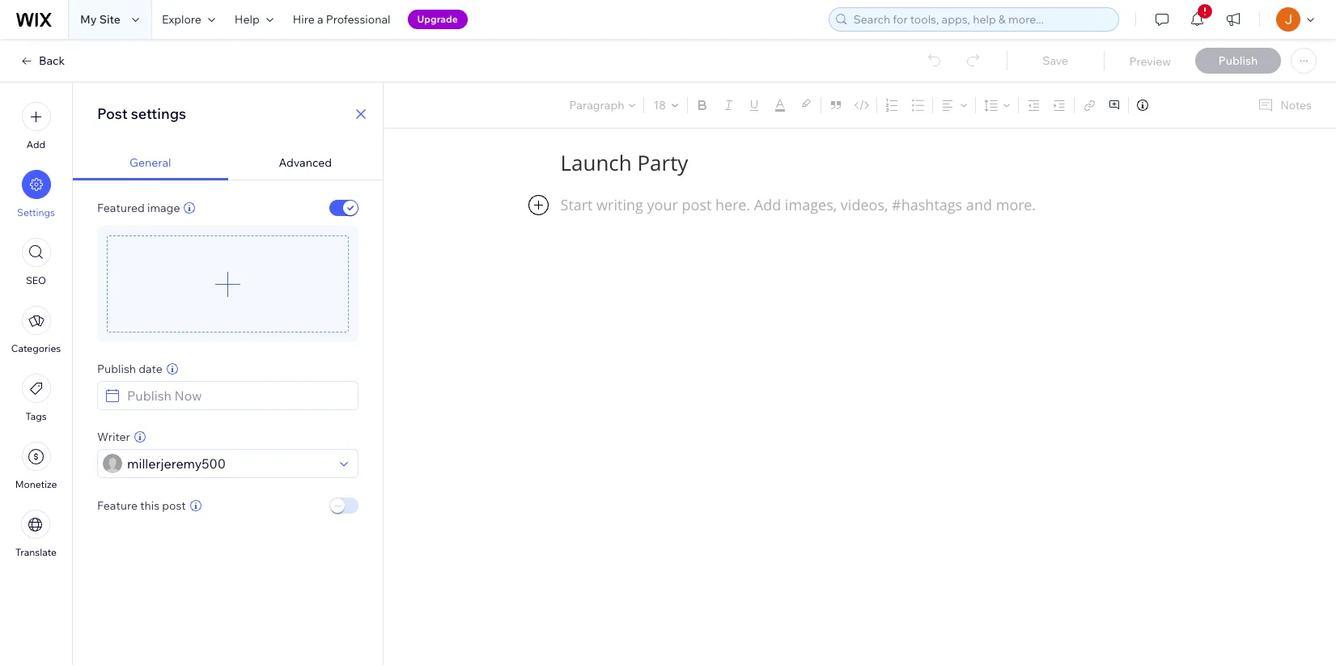 Task type: locate. For each thing, give the bounding box(es) containing it.
None text field
[[561, 195, 1160, 579]]

seo
[[26, 274, 46, 287]]

advanced button
[[228, 146, 383, 181]]

help button
[[225, 0, 283, 39]]

add button
[[21, 102, 51, 151]]

notes button
[[1252, 94, 1317, 116]]

tags
[[25, 411, 47, 423]]

menu
[[0, 92, 72, 568]]

post
[[162, 499, 186, 513]]

tab list
[[73, 146, 383, 181]]

Writer field
[[122, 450, 335, 478]]

translate button
[[15, 510, 57, 559]]

featured
[[97, 201, 145, 215]]

a
[[317, 12, 324, 27]]

help
[[235, 12, 260, 27]]

general button
[[73, 146, 228, 181]]

back
[[39, 53, 65, 68]]

settings
[[131, 104, 186, 123]]

professional
[[326, 12, 391, 27]]

seo button
[[21, 238, 51, 287]]

monetize button
[[15, 442, 57, 491]]

image
[[147, 201, 180, 215]]

general
[[129, 155, 171, 170]]

feature this post
[[97, 499, 186, 513]]

my
[[80, 12, 97, 27]]

tab list containing general
[[73, 146, 383, 181]]

hire
[[293, 12, 315, 27]]

menu containing add
[[0, 92, 72, 568]]

hire a professional
[[293, 12, 391, 27]]

upgrade
[[417, 13, 458, 25]]

Add a Catchy Title text field
[[561, 149, 1149, 177]]



Task type: vqa. For each thing, say whether or not it's contained in the screenshot.
image
yes



Task type: describe. For each thing, give the bounding box(es) containing it.
back button
[[19, 53, 65, 68]]

upgrade button
[[408, 10, 468, 29]]

post settings
[[97, 104, 186, 123]]

publish
[[97, 362, 136, 377]]

post
[[97, 104, 128, 123]]

publish date
[[97, 362, 163, 377]]

site
[[99, 12, 121, 27]]

Search for tools, apps, help & more... field
[[849, 8, 1114, 31]]

plugin toolbar image
[[528, 195, 549, 215]]

hire a professional link
[[283, 0, 400, 39]]

settings
[[17, 206, 55, 219]]

add
[[27, 138, 45, 151]]

translate
[[15, 547, 57, 559]]

advanced
[[279, 155, 332, 170]]

my site
[[80, 12, 121, 27]]

categories button
[[11, 306, 61, 355]]

tags button
[[21, 374, 51, 423]]

categories
[[11, 343, 61, 355]]

feature
[[97, 499, 138, 513]]

explore
[[162, 12, 202, 27]]

date
[[139, 362, 163, 377]]

Publish date field
[[122, 382, 353, 410]]

notes
[[1281, 98, 1313, 113]]

writer
[[97, 430, 130, 445]]

monetize
[[15, 479, 57, 491]]

this
[[140, 499, 160, 513]]

settings button
[[17, 170, 55, 219]]

featured image
[[97, 201, 180, 215]]



